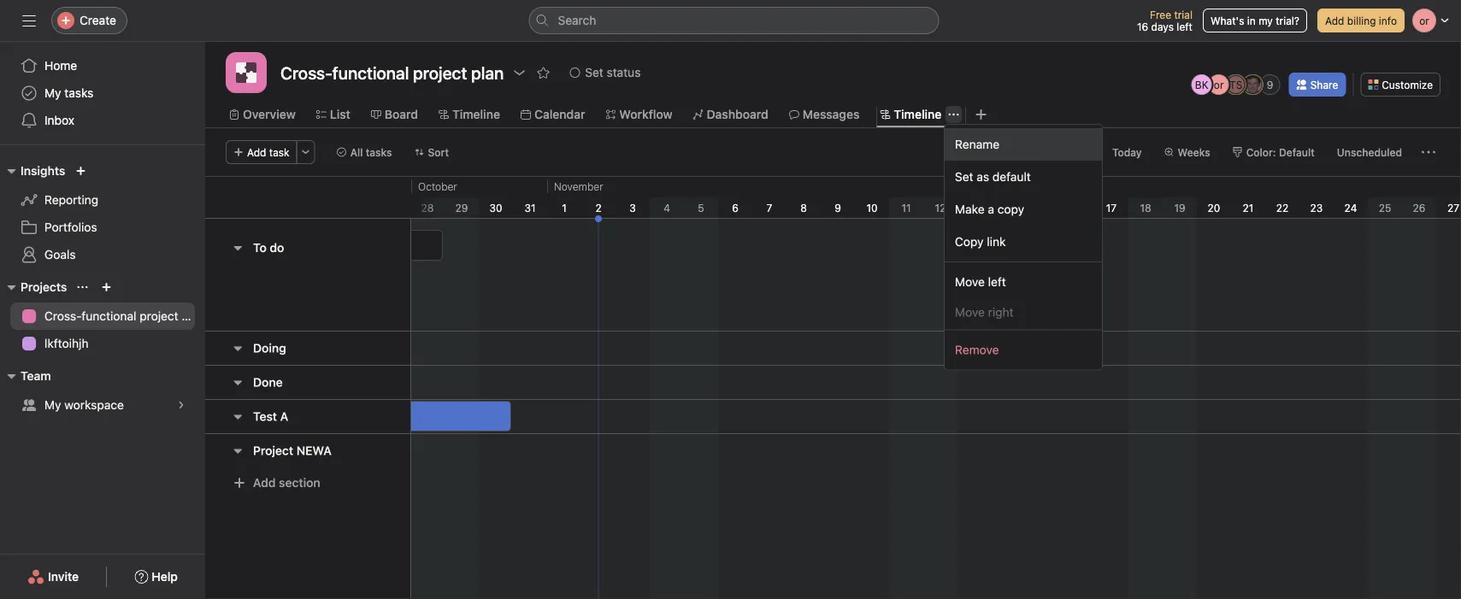 Task type: locate. For each thing, give the bounding box(es) containing it.
show options image
[[513, 66, 526, 80]]

1 horizontal spatial tasks
[[366, 146, 392, 158]]

my inside teams element
[[44, 398, 61, 412]]

add billing info button
[[1318, 9, 1405, 32]]

add task button
[[226, 140, 297, 164]]

move inside menu item
[[955, 305, 985, 319]]

timeline link down project plan
[[439, 105, 500, 124]]

11
[[902, 202, 911, 214]]

cross- up lkftoihjh
[[44, 309, 82, 323]]

tasks inside dropdown button
[[366, 146, 392, 158]]

team
[[21, 369, 51, 383]]

cross-functional project plan
[[44, 309, 205, 323]]

move left right
[[955, 305, 985, 319]]

move right menu item
[[945, 298, 1102, 326]]

4
[[664, 202, 670, 214]]

3
[[630, 202, 636, 214]]

1 horizontal spatial 9
[[1267, 79, 1274, 91]]

reporting link
[[10, 186, 195, 214]]

left up right
[[988, 275, 1006, 289]]

add tab image
[[974, 108, 988, 121]]

8
[[801, 202, 807, 214]]

trial
[[1175, 9, 1193, 21]]

2 move from the top
[[955, 305, 985, 319]]

0 vertical spatial tasks
[[64, 86, 94, 100]]

move for move right
[[955, 305, 985, 319]]

1 vertical spatial add
[[247, 146, 266, 158]]

add left task
[[247, 146, 266, 158]]

add down project
[[253, 476, 276, 490]]

project plan
[[413, 62, 504, 83]]

1 vertical spatial left
[[988, 275, 1006, 289]]

to do button
[[253, 233, 284, 263]]

copy link
[[955, 235, 1006, 249]]

to
[[253, 241, 267, 255]]

reporting
[[44, 193, 98, 207]]

21
[[1243, 202, 1254, 214]]

color: default
[[1247, 146, 1315, 158]]

billing
[[1348, 15, 1377, 27]]

global element
[[0, 42, 205, 145]]

1 vertical spatial my
[[44, 398, 61, 412]]

add section
[[253, 476, 320, 490]]

2
[[596, 202, 602, 214]]

add section button
[[226, 468, 327, 499]]

add inside "add task" button
[[247, 146, 266, 158]]

copy
[[998, 202, 1025, 216]]

functional up board link
[[332, 62, 409, 83]]

collapse task list for the section doing image
[[231, 342, 245, 355]]

collapse task list for the section done image
[[231, 376, 245, 390]]

set for set status
[[585, 65, 604, 80]]

timeline down project plan
[[452, 107, 500, 121]]

projects button
[[0, 277, 67, 298]]

1 timeline link from the left
[[439, 105, 500, 124]]

1 horizontal spatial timeline
[[894, 107, 942, 121]]

add left billing
[[1326, 15, 1345, 27]]

unscheduled
[[1337, 146, 1403, 158]]

projects
[[21, 280, 67, 294]]

add for add section
[[253, 476, 276, 490]]

rename
[[955, 137, 1000, 151]]

lkftoihjh link
[[10, 330, 195, 357]]

customize
[[1382, 79, 1433, 91]]

set status
[[585, 65, 641, 80]]

my inside global element
[[44, 86, 61, 100]]

move up move right
[[955, 275, 985, 289]]

weeks
[[1178, 146, 1211, 158]]

1 vertical spatial functional
[[82, 309, 136, 323]]

cross- up list link
[[281, 62, 333, 83]]

my workspace
[[44, 398, 124, 412]]

1 horizontal spatial left
[[1177, 21, 1193, 32]]

16
[[1137, 21, 1149, 32]]

0 vertical spatial functional
[[332, 62, 409, 83]]

functional inside projects element
[[82, 309, 136, 323]]

0 vertical spatial set
[[585, 65, 604, 80]]

1 horizontal spatial cross-
[[281, 62, 333, 83]]

1 my from the top
[[44, 86, 61, 100]]

add for add billing info
[[1326, 15, 1345, 27]]

1 timeline from the left
[[452, 107, 500, 121]]

tasks down home
[[64, 86, 94, 100]]

9 left 10 at the top of the page
[[835, 202, 841, 214]]

puzzle image
[[236, 62, 257, 83]]

tasks right "all"
[[366, 146, 392, 158]]

0 vertical spatial my
[[44, 86, 61, 100]]

1
[[562, 202, 567, 214]]

new image
[[76, 166, 86, 176]]

2 my from the top
[[44, 398, 61, 412]]

calendar link
[[521, 105, 585, 124]]

timeline link left tab actions "icon" in the top right of the page
[[880, 105, 942, 124]]

0 vertical spatial 9
[[1267, 79, 1274, 91]]

project newa
[[253, 444, 332, 458]]

search
[[558, 13, 596, 27]]

0 vertical spatial add
[[1326, 15, 1345, 27]]

set inside set status popup button
[[585, 65, 604, 80]]

0 horizontal spatial timeline link
[[439, 105, 500, 124]]

goals
[[44, 248, 76, 262]]

9 right ja
[[1267, 79, 1274, 91]]

my down team
[[44, 398, 61, 412]]

add inside add section "button"
[[253, 476, 276, 490]]

12
[[935, 202, 946, 214]]

remove
[[955, 343, 999, 357]]

17
[[1107, 202, 1117, 214]]

timeline left tab actions "icon" in the top right of the page
[[894, 107, 942, 121]]

0 horizontal spatial timeline
[[452, 107, 500, 121]]

what's in my trial? button
[[1203, 9, 1308, 32]]

1 horizontal spatial set
[[955, 170, 974, 184]]

1 vertical spatial cross-
[[44, 309, 82, 323]]

messages
[[803, 107, 860, 121]]

link
[[987, 235, 1006, 249]]

collapse task list for the section to do image
[[231, 241, 245, 255]]

1 vertical spatial set
[[955, 170, 974, 184]]

collapse task list for the section project newa image
[[231, 444, 245, 458]]

my workspace link
[[10, 392, 195, 419]]

2 timeline from the left
[[894, 107, 942, 121]]

9
[[1267, 79, 1274, 91], [835, 202, 841, 214]]

add inside add billing info button
[[1326, 15, 1345, 27]]

weeks button
[[1157, 140, 1218, 164]]

14
[[1004, 202, 1015, 214]]

left
[[1177, 21, 1193, 32], [988, 275, 1006, 289]]

my up inbox
[[44, 86, 61, 100]]

0 horizontal spatial tasks
[[64, 86, 94, 100]]

my
[[44, 86, 61, 100], [44, 398, 61, 412]]

0 vertical spatial left
[[1177, 21, 1193, 32]]

0 horizontal spatial functional
[[82, 309, 136, 323]]

0 vertical spatial move
[[955, 275, 985, 289]]

move
[[955, 275, 985, 289], [955, 305, 985, 319]]

lkftoihjh
[[44, 337, 89, 351]]

search list box
[[529, 7, 939, 34]]

calendar
[[534, 107, 585, 121]]

0 horizontal spatial cross-
[[44, 309, 82, 323]]

1 vertical spatial tasks
[[366, 146, 392, 158]]

cross- for cross-functional project plan
[[44, 309, 82, 323]]

tasks for all tasks
[[366, 146, 392, 158]]

insights
[[21, 164, 65, 178]]

ts
[[1230, 79, 1243, 91]]

2 vertical spatial add
[[253, 476, 276, 490]]

see details, my workspace image
[[176, 400, 186, 411]]

1 horizontal spatial functional
[[332, 62, 409, 83]]

timeline for 2nd timeline link
[[894, 107, 942, 121]]

1 vertical spatial move
[[955, 305, 985, 319]]

2 timeline link from the left
[[880, 105, 942, 124]]

status
[[607, 65, 641, 80]]

0 horizontal spatial 9
[[835, 202, 841, 214]]

functional up lkftoihjh link
[[82, 309, 136, 323]]

ja
[[1248, 79, 1259, 91]]

left right days
[[1177, 21, 1193, 32]]

24
[[1345, 202, 1358, 214]]

bk
[[1195, 79, 1209, 91]]

tasks inside global element
[[64, 86, 94, 100]]

cross- inside projects element
[[44, 309, 82, 323]]

portfolios link
[[10, 214, 195, 241]]

workspace
[[64, 398, 124, 412]]

make
[[955, 202, 985, 216]]

add billing info
[[1326, 15, 1397, 27]]

teams element
[[0, 361, 205, 422]]

team button
[[0, 366, 51, 387]]

board link
[[371, 105, 418, 124]]

1 horizontal spatial timeline link
[[880, 105, 942, 124]]

1 vertical spatial 9
[[835, 202, 841, 214]]

0 horizontal spatial set
[[585, 65, 604, 80]]

1 move from the top
[[955, 275, 985, 289]]

test a
[[253, 410, 288, 424]]

0 vertical spatial cross-
[[281, 62, 333, 83]]

set left "as"
[[955, 170, 974, 184]]

set for set as default
[[955, 170, 974, 184]]

newa
[[297, 444, 332, 458]]

dashboard link
[[693, 105, 769, 124]]

new project or portfolio image
[[101, 282, 112, 292]]

project newa button
[[253, 436, 332, 467]]

set left status
[[585, 65, 604, 80]]

timeline for 2nd timeline link from the right
[[452, 107, 500, 121]]



Task type: describe. For each thing, give the bounding box(es) containing it.
10
[[867, 202, 878, 214]]

plan
[[182, 309, 205, 323]]

projects element
[[0, 272, 205, 361]]

31
[[525, 202, 536, 214]]

project
[[253, 444, 293, 458]]

tab actions image
[[949, 109, 959, 120]]

23
[[1311, 202, 1323, 214]]

my for my tasks
[[44, 86, 61, 100]]

move right
[[955, 305, 1014, 319]]

18
[[1140, 202, 1152, 214]]

move left
[[955, 275, 1006, 289]]

project
[[140, 309, 178, 323]]

all
[[350, 146, 363, 158]]

22
[[1277, 202, 1289, 214]]

my tasks link
[[10, 80, 195, 107]]

share button
[[1289, 73, 1346, 97]]

tasks for my tasks
[[64, 86, 94, 100]]

insights element
[[0, 156, 205, 272]]

rename menu item
[[945, 128, 1102, 161]]

doing button
[[253, 333, 286, 364]]

invite
[[48, 570, 79, 584]]

doing
[[253, 341, 286, 355]]

set status button
[[562, 61, 649, 85]]

create
[[80, 13, 116, 27]]

customize button
[[1361, 73, 1441, 97]]

to do
[[253, 241, 284, 255]]

27
[[1448, 202, 1460, 214]]

insights button
[[0, 161, 65, 181]]

free trial 16 days left
[[1137, 9, 1193, 32]]

26
[[1413, 202, 1426, 214]]

messages link
[[789, 105, 860, 124]]

today button
[[1105, 140, 1150, 164]]

invite button
[[16, 562, 90, 593]]

30
[[490, 202, 502, 214]]

board
[[385, 107, 418, 121]]

in
[[1248, 15, 1256, 27]]

left inside free trial 16 days left
[[1177, 21, 1193, 32]]

5
[[698, 202, 704, 214]]

show options, current sort, top image
[[77, 282, 88, 292]]

my tasks
[[44, 86, 94, 100]]

move for move left
[[955, 275, 985, 289]]

trial?
[[1276, 15, 1300, 27]]

functional for project plan
[[332, 62, 409, 83]]

overview link
[[229, 105, 296, 124]]

inbox link
[[10, 107, 195, 134]]

or
[[1214, 79, 1224, 91]]

20
[[1208, 202, 1221, 214]]

my for my workspace
[[44, 398, 61, 412]]

functional for project
[[82, 309, 136, 323]]

search button
[[529, 7, 939, 34]]

28
[[421, 202, 434, 214]]

add to starred image
[[536, 66, 550, 80]]

all tasks
[[350, 146, 392, 158]]

list link
[[316, 105, 350, 124]]

unscheduled button
[[1330, 140, 1410, 164]]

add for add task
[[247, 146, 266, 158]]

create button
[[51, 7, 127, 34]]

7
[[767, 202, 773, 214]]

what's in my trial?
[[1211, 15, 1300, 27]]

section
[[279, 476, 320, 490]]

19
[[1175, 202, 1186, 214]]

add task
[[247, 146, 290, 158]]

done
[[253, 375, 283, 390]]

free
[[1150, 9, 1172, 21]]

cross-functional project plan
[[281, 62, 504, 83]]

done button
[[253, 367, 283, 398]]

all tasks button
[[329, 140, 400, 164]]

more actions image
[[1422, 145, 1436, 159]]

what's
[[1211, 15, 1245, 27]]

home
[[44, 59, 77, 73]]

hide sidebar image
[[22, 14, 36, 27]]

sort
[[428, 146, 449, 158]]

0 horizontal spatial left
[[988, 275, 1006, 289]]

more actions image
[[301, 147, 311, 157]]

home link
[[10, 52, 195, 80]]

a
[[280, 410, 288, 424]]

as
[[977, 170, 990, 184]]

make a copy
[[955, 202, 1025, 216]]

help button
[[123, 562, 189, 593]]

collapse task list for the section test a image
[[231, 410, 245, 424]]

october
[[418, 180, 457, 192]]

days
[[1152, 21, 1174, 32]]

info
[[1379, 15, 1397, 27]]

sort button
[[407, 140, 457, 164]]

task
[[269, 146, 290, 158]]

inbox
[[44, 113, 74, 127]]

portfolios
[[44, 220, 97, 234]]

color: default button
[[1225, 140, 1323, 164]]

cross- for cross-functional project plan
[[281, 62, 333, 83]]



Task type: vqa. For each thing, say whether or not it's contained in the screenshot.
We
no



